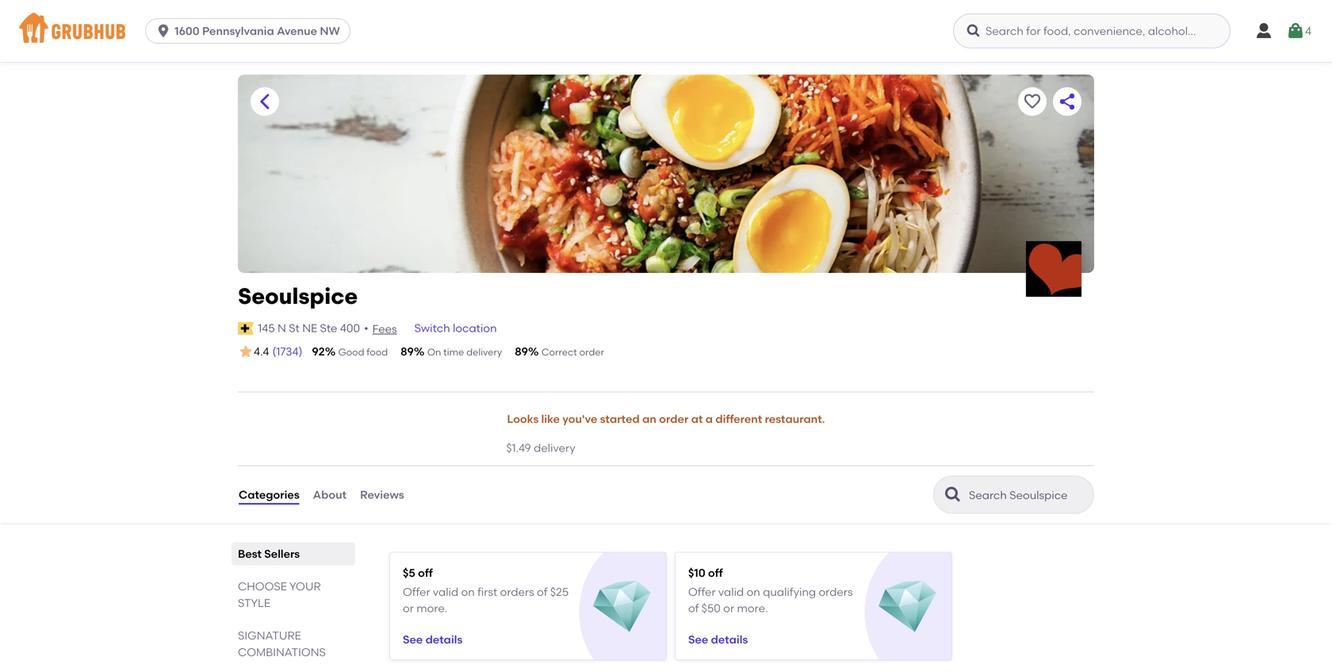 Task type: locate. For each thing, give the bounding box(es) containing it.
signature combinations
[[238, 629, 326, 659]]

1 off from the left
[[418, 566, 433, 580]]

sellers
[[264, 547, 300, 561]]

promo image for offer valid on first orders of $25 or more.
[[594, 578, 652, 636]]

on time delivery
[[428, 346, 502, 358]]

1 horizontal spatial see details button
[[689, 625, 748, 654]]

an
[[643, 412, 657, 426]]

nw
[[320, 24, 340, 38]]

promo image for offer valid on qualifying orders of $50 or more.
[[879, 578, 937, 636]]

0 horizontal spatial more.
[[417, 601, 448, 615]]

offer down $5
[[403, 585, 431, 599]]

offer for $5
[[403, 585, 431, 599]]

1 details from the left
[[426, 633, 463, 646]]

on left first
[[461, 585, 475, 599]]

2 details from the left
[[711, 633, 748, 646]]

1 horizontal spatial or
[[724, 601, 735, 615]]

145 n st ne ste 400 button
[[257, 319, 361, 337]]

switch
[[415, 321, 450, 335]]

1 more. from the left
[[417, 601, 448, 615]]

more. for first
[[417, 601, 448, 615]]

1 89 from the left
[[401, 345, 414, 358]]

0 horizontal spatial valid
[[433, 585, 459, 599]]

0 vertical spatial order
[[580, 346, 605, 358]]

2 valid from the left
[[719, 585, 744, 599]]

2 see details button from the left
[[689, 625, 748, 654]]

see for offer valid on first orders of $25 or more.
[[403, 633, 423, 646]]

0 horizontal spatial off
[[418, 566, 433, 580]]

1 horizontal spatial see details
[[689, 633, 748, 646]]

on left qualifying
[[747, 585, 761, 599]]

1 horizontal spatial offer
[[689, 585, 716, 599]]

1 horizontal spatial more.
[[737, 601, 768, 615]]

see details button down $5
[[403, 625, 463, 654]]

0 horizontal spatial see
[[403, 633, 423, 646]]

0 horizontal spatial of
[[537, 585, 548, 599]]

1 vertical spatial of
[[689, 601, 699, 615]]

2 offer from the left
[[689, 585, 716, 599]]

see details for $5 off offer valid on first orders of $25 or more.
[[403, 633, 463, 646]]

svg image left 4 button
[[1255, 21, 1274, 40]]

order inside button
[[660, 412, 689, 426]]

see details button down $50
[[689, 625, 748, 654]]

looks
[[507, 412, 539, 426]]

1 horizontal spatial on
[[747, 585, 761, 599]]

best
[[238, 547, 262, 561]]

see down $50
[[689, 633, 709, 646]]

1 horizontal spatial details
[[711, 633, 748, 646]]

more.
[[417, 601, 448, 615], [737, 601, 768, 615]]

about button
[[312, 466, 348, 523]]

avenue
[[277, 24, 317, 38]]

see details button for $10 off offer valid on qualifying orders of $50 or more.
[[689, 625, 748, 654]]

orders right qualifying
[[819, 585, 853, 599]]

order right the correct
[[580, 346, 605, 358]]

400
[[340, 321, 360, 335]]

0 horizontal spatial see details button
[[403, 625, 463, 654]]

reviews
[[360, 488, 404, 501]]

offer up $50
[[689, 585, 716, 599]]

or inside the $10 off offer valid on qualifying orders of $50 or more.
[[724, 601, 735, 615]]

seoulspice
[[238, 283, 358, 309]]

ste
[[320, 321, 338, 335]]

restaurant.
[[765, 412, 826, 426]]

off inside $5 off offer valid on first orders of $25 or more.
[[418, 566, 433, 580]]

delivery down location
[[467, 346, 502, 358]]

details down $50
[[711, 633, 748, 646]]

of left $25
[[537, 585, 548, 599]]

order
[[580, 346, 605, 358], [660, 412, 689, 426]]

or
[[403, 601, 414, 615], [724, 601, 735, 615]]

orders
[[500, 585, 535, 599], [819, 585, 853, 599]]

89
[[401, 345, 414, 358], [515, 345, 528, 358]]

see details button
[[403, 625, 463, 654], [689, 625, 748, 654]]

0 vertical spatial delivery
[[467, 346, 502, 358]]

1 horizontal spatial see
[[689, 633, 709, 646]]

2 see from the left
[[689, 633, 709, 646]]

valid for $10 off
[[719, 585, 744, 599]]

89 left the correct
[[515, 345, 528, 358]]

or down $5
[[403, 601, 414, 615]]

1 vertical spatial order
[[660, 412, 689, 426]]

subscription pass image
[[238, 322, 254, 335]]

0 horizontal spatial 89
[[401, 345, 414, 358]]

promo image
[[594, 578, 652, 636], [879, 578, 937, 636]]

0 horizontal spatial svg image
[[966, 23, 982, 39]]

best sellers
[[238, 547, 300, 561]]

valid inside the $10 off offer valid on qualifying orders of $50 or more.
[[719, 585, 744, 599]]

offer inside $5 off offer valid on first orders of $25 or more.
[[403, 585, 431, 599]]

looks like you've started an order at a different restaurant.
[[507, 412, 826, 426]]

orders right first
[[500, 585, 535, 599]]

valid up $50
[[719, 585, 744, 599]]

2 see details from the left
[[689, 633, 748, 646]]

of inside $5 off offer valid on first orders of $25 or more.
[[537, 585, 548, 599]]

see for offer valid on qualifying orders of $50 or more.
[[689, 633, 709, 646]]

0 horizontal spatial orders
[[500, 585, 535, 599]]

categories
[[239, 488, 300, 501]]

1 horizontal spatial off
[[709, 566, 723, 580]]

2 off from the left
[[709, 566, 723, 580]]

see details down $50
[[689, 633, 748, 646]]

0 horizontal spatial delivery
[[467, 346, 502, 358]]

2 orders from the left
[[819, 585, 853, 599]]

see details
[[403, 633, 463, 646], [689, 633, 748, 646]]

0 horizontal spatial promo image
[[594, 578, 652, 636]]

1 offer from the left
[[403, 585, 431, 599]]

0 horizontal spatial or
[[403, 601, 414, 615]]

Search Seoulspice search field
[[968, 488, 1089, 503]]

see
[[403, 633, 423, 646], [689, 633, 709, 646]]

$25
[[551, 585, 569, 599]]

1 horizontal spatial 89
[[515, 345, 528, 358]]

2 promo image from the left
[[879, 578, 937, 636]]

2 or from the left
[[724, 601, 735, 615]]

1 valid from the left
[[433, 585, 459, 599]]

of for $25
[[537, 585, 548, 599]]

svg image
[[1255, 21, 1274, 40], [156, 23, 171, 39]]

of left $50
[[689, 601, 699, 615]]

2 more. from the left
[[737, 601, 768, 615]]

see down $5
[[403, 633, 423, 646]]

orders inside $5 off offer valid on first orders of $25 or more.
[[500, 585, 535, 599]]

0 horizontal spatial details
[[426, 633, 463, 646]]

1 horizontal spatial delivery
[[534, 441, 576, 454]]

combinations
[[238, 646, 326, 659]]

svg image left "1600"
[[156, 23, 171, 39]]

valid left first
[[433, 585, 459, 599]]

1 horizontal spatial orders
[[819, 585, 853, 599]]

1 horizontal spatial promo image
[[879, 578, 937, 636]]

0 horizontal spatial order
[[580, 346, 605, 358]]

1 horizontal spatial valid
[[719, 585, 744, 599]]

1 orders from the left
[[500, 585, 535, 599]]

offer inside the $10 off offer valid on qualifying orders of $50 or more.
[[689, 585, 716, 599]]

offer
[[403, 585, 431, 599], [689, 585, 716, 599]]

of inside the $10 off offer valid on qualifying orders of $50 or more.
[[689, 601, 699, 615]]

1 horizontal spatial of
[[689, 601, 699, 615]]

offer for $10
[[689, 585, 716, 599]]

1 see details button from the left
[[403, 625, 463, 654]]

started
[[600, 412, 640, 426]]

$1.49 delivery
[[507, 441, 576, 454]]

valid inside $5 off offer valid on first orders of $25 or more.
[[433, 585, 459, 599]]

switch location
[[415, 321, 497, 335]]

1 or from the left
[[403, 601, 414, 615]]

off right $10
[[709, 566, 723, 580]]

0 horizontal spatial see details
[[403, 633, 463, 646]]

0 vertical spatial of
[[537, 585, 548, 599]]

or right $50
[[724, 601, 735, 615]]

more. inside the $10 off offer valid on qualifying orders of $50 or more.
[[737, 601, 768, 615]]

89 left on
[[401, 345, 414, 358]]

details for $5 off offer valid on first orders of $25 or more.
[[426, 633, 463, 646]]

0 horizontal spatial on
[[461, 585, 475, 599]]

off right $5
[[418, 566, 433, 580]]

1 vertical spatial delivery
[[534, 441, 576, 454]]

choose your style
[[238, 580, 321, 610]]

1 horizontal spatial svg image
[[1287, 21, 1306, 40]]

145
[[258, 321, 275, 335]]

89 for correct order
[[515, 345, 528, 358]]

1600 pennsylvania avenue nw
[[175, 24, 340, 38]]

you've
[[563, 412, 598, 426]]

$1.49
[[507, 441, 531, 454]]

off
[[418, 566, 433, 580], [709, 566, 723, 580]]

style
[[238, 596, 271, 610]]

2 89 from the left
[[515, 345, 528, 358]]

order left at
[[660, 412, 689, 426]]

1 horizontal spatial order
[[660, 412, 689, 426]]

$50
[[702, 601, 721, 615]]

see details down $5
[[403, 633, 463, 646]]

1 see from the left
[[403, 633, 423, 646]]

more. inside $5 off offer valid on first orders of $25 or more.
[[417, 601, 448, 615]]

$10
[[689, 566, 706, 580]]

details down $5 off offer valid on first orders of $25 or more.
[[426, 633, 463, 646]]

food
[[367, 346, 388, 358]]

st
[[289, 321, 300, 335]]

or inside $5 off offer valid on first orders of $25 or more.
[[403, 601, 414, 615]]

star icon image
[[238, 344, 254, 360]]

details
[[426, 633, 463, 646], [711, 633, 748, 646]]

delivery down like
[[534, 441, 576, 454]]

about
[[313, 488, 347, 501]]

svg image
[[1287, 21, 1306, 40], [966, 23, 982, 39]]

off for $5 off
[[418, 566, 433, 580]]

2 on from the left
[[747, 585, 761, 599]]

on
[[461, 585, 475, 599], [747, 585, 761, 599]]

1 promo image from the left
[[594, 578, 652, 636]]

see details button for $5 off offer valid on first orders of $25 or more.
[[403, 625, 463, 654]]

on inside the $10 off offer valid on qualifying orders of $50 or more.
[[747, 585, 761, 599]]

looks like you've started an order at a different restaurant. button
[[507, 402, 826, 437]]

reviews button
[[359, 466, 405, 523]]

valid
[[433, 585, 459, 599], [719, 585, 744, 599]]

0 horizontal spatial offer
[[403, 585, 431, 599]]

1 on from the left
[[461, 585, 475, 599]]

orders inside the $10 off offer valid on qualifying orders of $50 or more.
[[819, 585, 853, 599]]

0 horizontal spatial svg image
[[156, 23, 171, 39]]

of
[[537, 585, 548, 599], [689, 601, 699, 615]]

on inside $5 off offer valid on first orders of $25 or more.
[[461, 585, 475, 599]]

valid for $5 off
[[433, 585, 459, 599]]

off inside the $10 off offer valid on qualifying orders of $50 or more.
[[709, 566, 723, 580]]

delivery
[[467, 346, 502, 358], [534, 441, 576, 454]]

1 see details from the left
[[403, 633, 463, 646]]



Task type: vqa. For each thing, say whether or not it's contained in the screenshot.
svg image within 1600 pennsylvania avenue nw Button
yes



Task type: describe. For each thing, give the bounding box(es) containing it.
svg image inside '1600 pennsylvania avenue nw' button
[[156, 23, 171, 39]]

fees
[[373, 322, 397, 336]]

$5
[[403, 566, 416, 580]]

details for $10 off offer valid on qualifying orders of $50 or more.
[[711, 633, 748, 646]]

qualifying
[[763, 585, 816, 599]]

fees button
[[372, 320, 398, 338]]

89 for on time delivery
[[401, 345, 414, 358]]

on
[[428, 346, 441, 358]]

(1734)
[[273, 345, 303, 358]]

$10 off offer valid on qualifying orders of $50 or more.
[[689, 566, 853, 615]]

145 n st ne ste 400
[[258, 321, 360, 335]]

like
[[542, 412, 560, 426]]

4.4
[[254, 345, 269, 358]]

pennsylvania
[[202, 24, 274, 38]]

different
[[716, 412, 763, 426]]

main navigation navigation
[[0, 0, 1333, 62]]

correct order
[[542, 346, 605, 358]]

good
[[339, 346, 365, 358]]

• fees
[[364, 321, 397, 336]]

1600 pennsylvania avenue nw button
[[145, 18, 357, 44]]

4 button
[[1287, 17, 1312, 45]]

1 horizontal spatial svg image
[[1255, 21, 1274, 40]]

92
[[312, 345, 325, 358]]

n
[[278, 321, 286, 335]]

$5 off offer valid on first orders of $25 or more.
[[403, 566, 569, 615]]

orders for first
[[500, 585, 535, 599]]

first
[[478, 585, 498, 599]]

caret left icon image
[[255, 92, 275, 111]]

Search for food, convenience, alcohol... search field
[[954, 13, 1231, 48]]

good food
[[339, 346, 388, 358]]

on for qualifying
[[747, 585, 761, 599]]

save this restaurant image
[[1023, 92, 1043, 111]]

at
[[692, 412, 703, 426]]

off for $10 off
[[709, 566, 723, 580]]

a
[[706, 412, 713, 426]]

4
[[1306, 24, 1312, 38]]

correct
[[542, 346, 577, 358]]

your
[[290, 580, 321, 593]]

orders for qualifying
[[819, 585, 853, 599]]

1600
[[175, 24, 200, 38]]

signature
[[238, 629, 301, 642]]

share icon image
[[1058, 92, 1077, 111]]

of for $50
[[689, 601, 699, 615]]

svg image inside 4 button
[[1287, 21, 1306, 40]]

save this restaurant button
[[1019, 87, 1047, 116]]

time
[[444, 346, 464, 358]]

see details for $10 off offer valid on qualifying orders of $50 or more.
[[689, 633, 748, 646]]

or for $10 off
[[724, 601, 735, 615]]

switch location button
[[414, 319, 498, 337]]

categories button
[[238, 466, 300, 523]]

on for first
[[461, 585, 475, 599]]

choose
[[238, 580, 287, 593]]

ne
[[302, 321, 317, 335]]

or for $5 off
[[403, 601, 414, 615]]

more. for qualifying
[[737, 601, 768, 615]]

search icon image
[[944, 485, 963, 504]]

•
[[364, 321, 369, 335]]

location
[[453, 321, 497, 335]]

seoulspice logo image
[[1027, 241, 1082, 297]]



